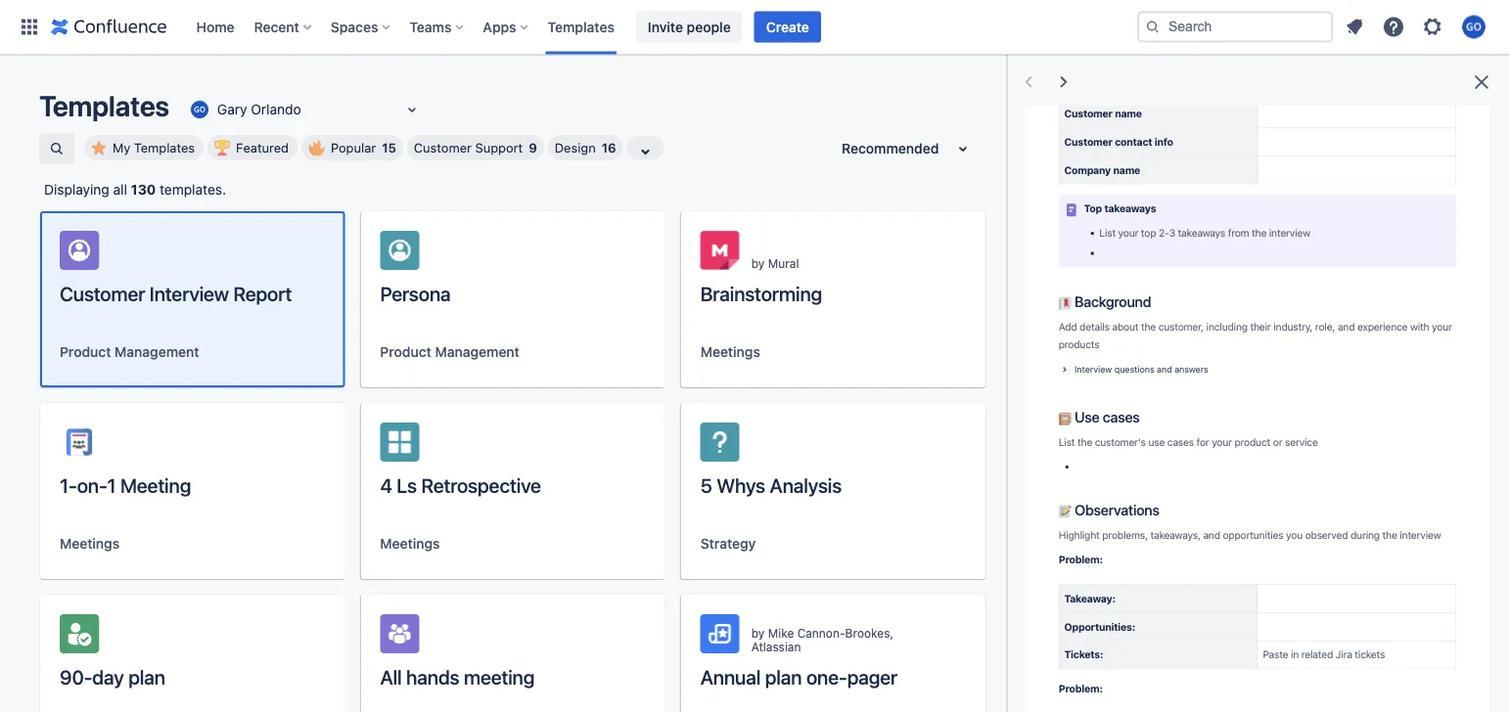 Task type: describe. For each thing, give the bounding box(es) containing it.
meetings for 1-on-1 meeting
[[60, 536, 120, 552]]

report
[[233, 282, 292, 305]]

meeting
[[464, 666, 535, 689]]

templates inside button
[[134, 140, 195, 155]]

meetings button for 4 ls retrospective
[[380, 535, 440, 554]]

by mural
[[752, 256, 799, 270]]

templates.
[[160, 182, 226, 198]]

appswitcher icon image
[[18, 15, 41, 39]]

design 16
[[555, 140, 616, 155]]

spaces button
[[325, 11, 398, 43]]

invite people button
[[636, 11, 743, 43]]

90-day plan
[[60, 666, 165, 689]]

create link
[[754, 11, 821, 43]]

recent button
[[248, 11, 319, 43]]

hands
[[406, 666, 460, 689]]

4
[[380, 474, 392, 497]]

search image
[[1145, 19, 1161, 35]]

atlassian
[[752, 640, 801, 654]]

4 ls retrospective
[[380, 474, 541, 497]]

next template image
[[1052, 70, 1076, 94]]

featured button
[[208, 135, 298, 161]]

90-
[[60, 666, 92, 689]]

interview
[[150, 282, 229, 305]]

invite
[[648, 19, 683, 35]]

open image
[[400, 98, 424, 121]]

templates inside "global" element
[[548, 19, 615, 35]]

1
[[107, 474, 116, 497]]

meeting
[[120, 474, 191, 497]]

recent
[[254, 19, 299, 35]]

customer interview report
[[60, 282, 292, 305]]

gary orlando
[[217, 101, 301, 118]]

mural
[[768, 256, 799, 270]]

all hands meeting
[[380, 666, 535, 689]]

all
[[113, 182, 127, 198]]

retrospective
[[421, 474, 541, 497]]

displaying all 130 templates.
[[44, 182, 226, 198]]

more categories image
[[634, 140, 658, 163]]

help icon image
[[1382, 15, 1406, 39]]

90-day plan button
[[40, 595, 345, 713]]

meetings button for brainstorming
[[701, 343, 761, 362]]

close image
[[1470, 70, 1494, 94]]

meetings for 4 ls retrospective
[[380, 536, 440, 552]]

apps button
[[477, 11, 536, 43]]

gary
[[217, 101, 247, 118]]

product management for persona
[[380, 344, 520, 360]]

customer for customer support 9
[[414, 140, 472, 155]]

16
[[602, 140, 616, 155]]

orlando
[[251, 101, 301, 118]]

product management for customer interview report
[[60, 344, 199, 360]]

whys
[[717, 474, 766, 497]]

persona
[[380, 282, 451, 305]]

my templates button
[[84, 135, 204, 161]]

all hands meeting button
[[361, 595, 665, 713]]

templates link
[[542, 11, 621, 43]]

130
[[131, 182, 156, 198]]



Task type: locate. For each thing, give the bounding box(es) containing it.
product management button down customer interview report
[[60, 343, 199, 362]]

previous template image
[[1017, 70, 1041, 94]]

by left mural
[[752, 256, 765, 270]]

banner
[[0, 0, 1510, 55]]

1 horizontal spatial product management button
[[380, 343, 520, 362]]

None text field
[[188, 100, 192, 119]]

recommended button
[[830, 133, 987, 164]]

1 vertical spatial templates
[[39, 89, 169, 122]]

1 horizontal spatial plan
[[765, 666, 802, 689]]

global element
[[12, 0, 1134, 54]]

annual plan one-pager
[[701, 666, 898, 689]]

product management
[[60, 344, 199, 360], [380, 344, 520, 360]]

customer down "open" icon on the left top of page
[[414, 140, 472, 155]]

by mike cannon-brookes, atlassian
[[752, 627, 894, 654]]

Search field
[[1138, 11, 1333, 43]]

1 horizontal spatial product management
[[380, 344, 520, 360]]

meetings down brainstorming
[[701, 344, 761, 360]]

by inside by mike cannon-brookes, atlassian
[[752, 627, 765, 640]]

teams
[[410, 19, 452, 35]]

2 management from the left
[[435, 344, 520, 360]]

people
[[687, 19, 731, 35]]

plan
[[128, 666, 165, 689], [765, 666, 802, 689]]

meetings button down brainstorming
[[701, 343, 761, 362]]

by for annual plan one-pager
[[752, 627, 765, 640]]

my templates
[[113, 140, 195, 155]]

0 horizontal spatial product
[[60, 344, 111, 360]]

invite people
[[648, 19, 731, 35]]

design
[[555, 140, 596, 155]]

product management button for customer interview report
[[60, 343, 199, 362]]

by for brainstorming
[[752, 256, 765, 270]]

home link
[[190, 11, 240, 43]]

on-
[[77, 474, 107, 497]]

2 horizontal spatial meetings
[[701, 344, 761, 360]]

mike
[[768, 627, 794, 640]]

confluence image
[[51, 15, 167, 39], [51, 15, 167, 39]]

meetings down ls
[[380, 536, 440, 552]]

management for customer interview report
[[115, 344, 199, 360]]

my
[[113, 140, 130, 155]]

meetings button
[[701, 343, 761, 362], [60, 535, 120, 554], [380, 535, 440, 554]]

meetings button down on-
[[60, 535, 120, 554]]

by
[[752, 256, 765, 270], [752, 627, 765, 640]]

1 horizontal spatial customer
[[414, 140, 472, 155]]

featured
[[236, 140, 289, 155]]

product for persona
[[380, 344, 432, 360]]

displaying
[[44, 182, 109, 198]]

1 vertical spatial customer
[[60, 282, 145, 305]]

1-
[[60, 474, 77, 497]]

customer for customer interview report
[[60, 282, 145, 305]]

1-on-1 meeting
[[60, 474, 191, 497]]

management
[[115, 344, 199, 360], [435, 344, 520, 360]]

one-
[[807, 666, 847, 689]]

0 horizontal spatial customer
[[60, 282, 145, 305]]

recommended
[[842, 140, 939, 157]]

notification icon image
[[1343, 15, 1367, 39]]

1 vertical spatial by
[[752, 627, 765, 640]]

pager
[[847, 666, 898, 689]]

all
[[380, 666, 402, 689]]

product management down customer interview report
[[60, 344, 199, 360]]

product management button
[[60, 343, 199, 362], [380, 343, 520, 362]]

0 vertical spatial by
[[752, 256, 765, 270]]

settings icon image
[[1421, 15, 1445, 39]]

meetings for brainstorming
[[701, 344, 761, 360]]

apps
[[483, 19, 516, 35]]

open search bar image
[[49, 141, 65, 157]]

cannon-
[[797, 627, 845, 640]]

0 vertical spatial customer
[[414, 140, 472, 155]]

management for persona
[[435, 344, 520, 360]]

1 management from the left
[[115, 344, 199, 360]]

product for customer interview report
[[60, 344, 111, 360]]

your profile and preferences image
[[1463, 15, 1486, 39]]

0 horizontal spatial product management
[[60, 344, 199, 360]]

annual
[[701, 666, 761, 689]]

templates
[[548, 19, 615, 35], [39, 89, 169, 122], [134, 140, 195, 155]]

2 plan from the left
[[765, 666, 802, 689]]

product management button down persona
[[380, 343, 520, 362]]

management down customer interview report
[[115, 344, 199, 360]]

teams button
[[404, 11, 471, 43]]

support
[[475, 140, 523, 155]]

5
[[701, 474, 712, 497]]

2 product management from the left
[[380, 344, 520, 360]]

plan down atlassian
[[765, 666, 802, 689]]

9
[[529, 140, 537, 155]]

management down persona
[[435, 344, 520, 360]]

day
[[92, 666, 124, 689]]

1 product management button from the left
[[60, 343, 199, 362]]

2 product management button from the left
[[380, 343, 520, 362]]

plan right day
[[128, 666, 165, 689]]

2 by from the top
[[752, 627, 765, 640]]

meetings button down ls
[[380, 535, 440, 554]]

0 horizontal spatial plan
[[128, 666, 165, 689]]

1 horizontal spatial meetings button
[[380, 535, 440, 554]]

popular
[[331, 140, 376, 155]]

1 horizontal spatial meetings
[[380, 536, 440, 552]]

0 horizontal spatial meetings button
[[60, 535, 120, 554]]

0 horizontal spatial meetings
[[60, 536, 120, 552]]

product management button for persona
[[380, 343, 520, 362]]

analysis
[[770, 474, 842, 497]]

banner containing home
[[0, 0, 1510, 55]]

meetings
[[701, 344, 761, 360], [60, 536, 120, 552], [380, 536, 440, 552]]

templates right the my
[[134, 140, 195, 155]]

brainstorming
[[701, 282, 822, 305]]

customer left interview
[[60, 282, 145, 305]]

spaces
[[331, 19, 378, 35]]

15
[[382, 140, 396, 155]]

by left mike
[[752, 627, 765, 640]]

home
[[196, 19, 235, 35]]

create
[[766, 19, 809, 35]]

product management down persona
[[380, 344, 520, 360]]

2 product from the left
[[380, 344, 432, 360]]

0 vertical spatial templates
[[548, 19, 615, 35]]

2 horizontal spatial meetings button
[[701, 343, 761, 362]]

2 vertical spatial templates
[[134, 140, 195, 155]]

1 product management from the left
[[60, 344, 199, 360]]

strategy
[[701, 536, 756, 552]]

plan inside 90-day plan button
[[128, 666, 165, 689]]

1 horizontal spatial product
[[380, 344, 432, 360]]

templates right apps popup button
[[548, 19, 615, 35]]

0 horizontal spatial management
[[115, 344, 199, 360]]

ls
[[397, 474, 417, 497]]

customer
[[414, 140, 472, 155], [60, 282, 145, 305]]

product
[[60, 344, 111, 360], [380, 344, 432, 360]]

1 plan from the left
[[128, 666, 165, 689]]

strategy button
[[701, 535, 756, 554]]

1 horizontal spatial management
[[435, 344, 520, 360]]

brookes,
[[845, 627, 894, 640]]

1 product from the left
[[60, 344, 111, 360]]

1 by from the top
[[752, 256, 765, 270]]

meetings button for 1-on-1 meeting
[[60, 535, 120, 554]]

customer support 9
[[414, 140, 537, 155]]

templates up the my
[[39, 89, 169, 122]]

5 whys analysis
[[701, 474, 842, 497]]

meetings down on-
[[60, 536, 120, 552]]

0 horizontal spatial product management button
[[60, 343, 199, 362]]



Task type: vqa. For each thing, say whether or not it's contained in the screenshot.
DEVELOPMENT ICON
no



